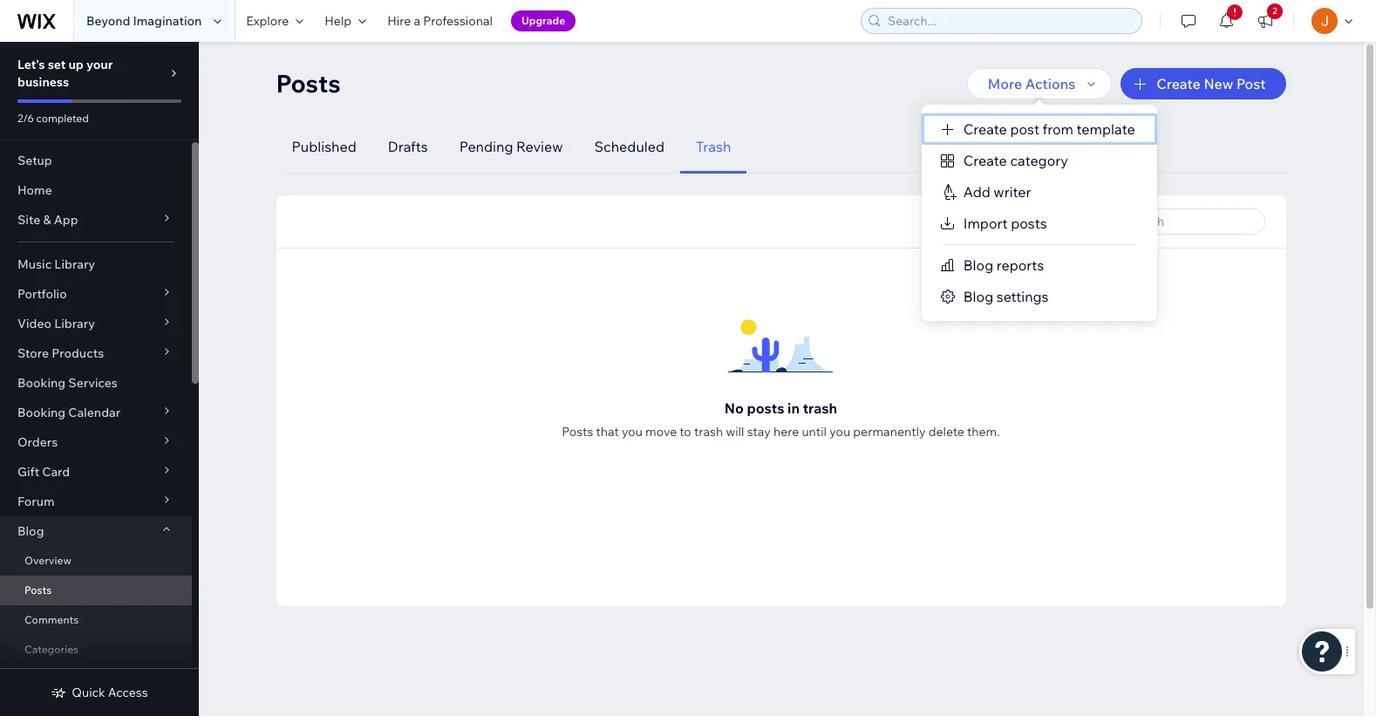 Task type: locate. For each thing, give the bounding box(es) containing it.
posts for import
[[1011, 215, 1048, 232]]

your
[[86, 57, 113, 72]]

published
[[292, 138, 357, 155]]

card
[[42, 464, 70, 480]]

overview link
[[0, 546, 192, 576]]

pending
[[460, 138, 513, 155]]

create
[[1157, 75, 1201, 92], [964, 120, 1008, 138], [964, 152, 1008, 169]]

blog reports
[[964, 257, 1045, 274]]

booking inside popup button
[[17, 405, 66, 421]]

create up add
[[964, 152, 1008, 169]]

2 vertical spatial create
[[964, 152, 1008, 169]]

overview
[[24, 554, 71, 567]]

new
[[1204, 75, 1234, 92]]

1 vertical spatial posts
[[747, 400, 785, 417]]

create left post at the top right
[[964, 120, 1008, 138]]

trash up until
[[803, 400, 838, 417]]

categories link
[[0, 635, 192, 665]]

0 vertical spatial posts
[[276, 68, 341, 99]]

access
[[108, 685, 148, 701]]

1 you from the left
[[622, 424, 643, 440]]

1 horizontal spatial you
[[830, 424, 851, 440]]

posts down add writer button at the right top of page
[[1011, 215, 1048, 232]]

post
[[1011, 120, 1040, 138]]

portfolio
[[17, 286, 67, 302]]

library up products
[[54, 316, 95, 332]]

library up portfolio popup button
[[54, 257, 95, 272]]

blog down forum
[[17, 524, 44, 539]]

in
[[788, 400, 800, 417]]

posts down the overview
[[24, 584, 52, 597]]

categories
[[24, 643, 79, 656]]

create new post button
[[1121, 68, 1287, 99]]

posts inside button
[[1011, 215, 1048, 232]]

review
[[517, 138, 563, 155]]

blog up "blog settings"
[[964, 257, 994, 274]]

tab list
[[276, 120, 1266, 174]]

1 vertical spatial booking
[[17, 405, 66, 421]]

scheduled
[[595, 138, 665, 155]]

you right until
[[830, 424, 851, 440]]

create left new
[[1157, 75, 1201, 92]]

trash right to
[[694, 424, 724, 440]]

0 vertical spatial posts
[[1011, 215, 1048, 232]]

0 horizontal spatial posts
[[747, 400, 785, 417]]

2
[[1273, 5, 1278, 17]]

video library button
[[0, 309, 192, 339]]

portfolio button
[[0, 279, 192, 309]]

create new post
[[1157, 75, 1266, 92]]

products
[[52, 346, 104, 361]]

booking up orders
[[17, 405, 66, 421]]

calendar
[[68, 405, 121, 421]]

comments link
[[0, 606, 192, 635]]

1 vertical spatial library
[[54, 316, 95, 332]]

sidebar element
[[0, 42, 199, 716]]

2 horizontal spatial posts
[[562, 424, 594, 440]]

Search field
[[1120, 209, 1259, 234]]

drafts button
[[372, 120, 444, 174]]

posts for no
[[747, 400, 785, 417]]

booking calendar
[[17, 405, 121, 421]]

that
[[596, 424, 619, 440]]

gift
[[17, 464, 39, 480]]

0 vertical spatial create
[[1157, 75, 1201, 92]]

blog inside button
[[964, 288, 994, 305]]

hire
[[388, 13, 411, 29]]

let's set up your business
[[17, 57, 113, 90]]

tab list containing published
[[276, 120, 1266, 174]]

setup link
[[0, 146, 192, 175]]

site & app button
[[0, 205, 192, 235]]

will
[[726, 424, 745, 440]]

posts inside no posts in trash posts that you move to trash will stay here until you permanently delete them.
[[562, 424, 594, 440]]

blog for blog settings
[[964, 288, 994, 305]]

blog down blog reports
[[964, 288, 994, 305]]

1 vertical spatial posts
[[562, 424, 594, 440]]

you right that
[[622, 424, 643, 440]]

import posts button
[[922, 208, 1158, 239]]

create category button
[[922, 145, 1158, 176]]

2 booking from the top
[[17, 405, 66, 421]]

orders button
[[0, 428, 192, 457]]

1 horizontal spatial posts
[[276, 68, 341, 99]]

Search... field
[[883, 9, 1137, 33]]

1 vertical spatial blog
[[964, 288, 994, 305]]

published button
[[276, 120, 372, 174]]

2 library from the top
[[54, 316, 95, 332]]

store products
[[17, 346, 104, 361]]

booking
[[17, 375, 66, 391], [17, 405, 66, 421]]

posts up published
[[276, 68, 341, 99]]

booking services
[[17, 375, 118, 391]]

up
[[68, 57, 84, 72]]

menu
[[922, 113, 1158, 312]]

posts up stay
[[747, 400, 785, 417]]

0 vertical spatial trash
[[803, 400, 838, 417]]

1 library from the top
[[54, 257, 95, 272]]

menu containing create post from template
[[922, 113, 1158, 312]]

0 vertical spatial library
[[54, 257, 95, 272]]

1 vertical spatial trash
[[694, 424, 724, 440]]

1 horizontal spatial posts
[[1011, 215, 1048, 232]]

0 horizontal spatial posts
[[24, 584, 52, 597]]

blog button
[[0, 517, 192, 546]]

scheduled button
[[579, 120, 681, 174]]

2/6 completed
[[17, 112, 89, 125]]

posts
[[1011, 215, 1048, 232], [747, 400, 785, 417]]

booking down store
[[17, 375, 66, 391]]

site & app
[[17, 212, 78, 228]]

posts inside posts 'link'
[[24, 584, 52, 597]]

2 button
[[1247, 0, 1285, 42]]

2 vertical spatial posts
[[24, 584, 52, 597]]

import
[[964, 215, 1008, 232]]

0 vertical spatial booking
[[17, 375, 66, 391]]

posts inside no posts in trash posts that you move to trash will stay here until you permanently delete them.
[[747, 400, 785, 417]]

completed
[[36, 112, 89, 125]]

site
[[17, 212, 40, 228]]

quick access
[[72, 685, 148, 701]]

blog
[[964, 257, 994, 274], [964, 288, 994, 305], [17, 524, 44, 539]]

blog reports button
[[922, 250, 1158, 281]]

pending review
[[460, 138, 563, 155]]

help button
[[314, 0, 377, 42]]

drafts
[[388, 138, 428, 155]]

music library
[[17, 257, 95, 272]]

quick
[[72, 685, 105, 701]]

booking for booking services
[[17, 375, 66, 391]]

blog inside button
[[964, 257, 994, 274]]

1 vertical spatial create
[[964, 120, 1008, 138]]

professional
[[423, 13, 493, 29]]

2 vertical spatial blog
[[17, 524, 44, 539]]

library inside dropdown button
[[54, 316, 95, 332]]

posts left that
[[562, 424, 594, 440]]

0 vertical spatial blog
[[964, 257, 994, 274]]

permanently
[[854, 424, 926, 440]]

2 you from the left
[[830, 424, 851, 440]]

create category
[[964, 152, 1069, 169]]

add writer button
[[922, 176, 1158, 208]]

1 booking from the top
[[17, 375, 66, 391]]

0 horizontal spatial you
[[622, 424, 643, 440]]



Task type: vqa. For each thing, say whether or not it's contained in the screenshot.
"Orders"
yes



Task type: describe. For each thing, give the bounding box(es) containing it.
stay
[[747, 424, 771, 440]]

reports
[[997, 257, 1045, 274]]

actions
[[1026, 75, 1076, 92]]

1 horizontal spatial trash
[[803, 400, 838, 417]]

&
[[43, 212, 51, 228]]

services
[[68, 375, 118, 391]]

add
[[964, 183, 991, 201]]

blog inside dropdown button
[[17, 524, 44, 539]]

let's
[[17, 57, 45, 72]]

here
[[774, 424, 799, 440]]

import posts
[[964, 215, 1048, 232]]

add writer
[[964, 183, 1032, 201]]

store products button
[[0, 339, 192, 368]]

post
[[1237, 75, 1266, 92]]

home link
[[0, 175, 192, 205]]

a
[[414, 13, 421, 29]]

quick access button
[[51, 685, 148, 701]]

imagination
[[133, 13, 202, 29]]

create for create category
[[964, 152, 1008, 169]]

more actions
[[988, 75, 1076, 92]]

gift card button
[[0, 457, 192, 487]]

create post from template
[[964, 120, 1136, 138]]

blog settings
[[964, 288, 1049, 305]]

library for video library
[[54, 316, 95, 332]]

trash button
[[681, 120, 747, 174]]

library for music library
[[54, 257, 95, 272]]

until
[[802, 424, 827, 440]]

music
[[17, 257, 52, 272]]

explore
[[246, 13, 289, 29]]

video library
[[17, 316, 95, 332]]

create for create new post
[[1157, 75, 1201, 92]]

business
[[17, 74, 69, 90]]

writer
[[994, 183, 1032, 201]]

more
[[988, 75, 1023, 92]]

upgrade button
[[511, 10, 576, 31]]

blog settings button
[[922, 281, 1158, 312]]

2/6
[[17, 112, 34, 125]]

hire a professional link
[[377, 0, 503, 42]]

setup
[[17, 153, 52, 168]]

store
[[17, 346, 49, 361]]

delete
[[929, 424, 965, 440]]

app
[[54, 212, 78, 228]]

no posts in trash posts that you move to trash will stay here until you permanently delete them.
[[562, 400, 1000, 440]]

set
[[48, 57, 66, 72]]

trash
[[696, 138, 731, 155]]

gift card
[[17, 464, 70, 480]]

beyond imagination
[[86, 13, 202, 29]]

blog for blog reports
[[964, 257, 994, 274]]

0 horizontal spatial trash
[[694, 424, 724, 440]]

category
[[1011, 152, 1069, 169]]

booking calendar button
[[0, 398, 192, 428]]

booking for booking calendar
[[17, 405, 66, 421]]

template
[[1077, 120, 1136, 138]]

them.
[[968, 424, 1000, 440]]

create post from template button
[[922, 113, 1158, 145]]

music library link
[[0, 250, 192, 279]]

home
[[17, 182, 52, 198]]

posts link
[[0, 576, 192, 606]]

more actions button
[[967, 68, 1113, 99]]

help
[[325, 13, 352, 29]]

to
[[680, 424, 692, 440]]

orders
[[17, 435, 58, 450]]

from
[[1043, 120, 1074, 138]]

booking services link
[[0, 368, 192, 398]]

upgrade
[[522, 14, 566, 27]]

forum
[[17, 494, 55, 510]]

settings
[[997, 288, 1049, 305]]

forum button
[[0, 487, 192, 517]]

no
[[725, 400, 744, 417]]

hire a professional
[[388, 13, 493, 29]]

video
[[17, 316, 52, 332]]

create for create post from template
[[964, 120, 1008, 138]]



